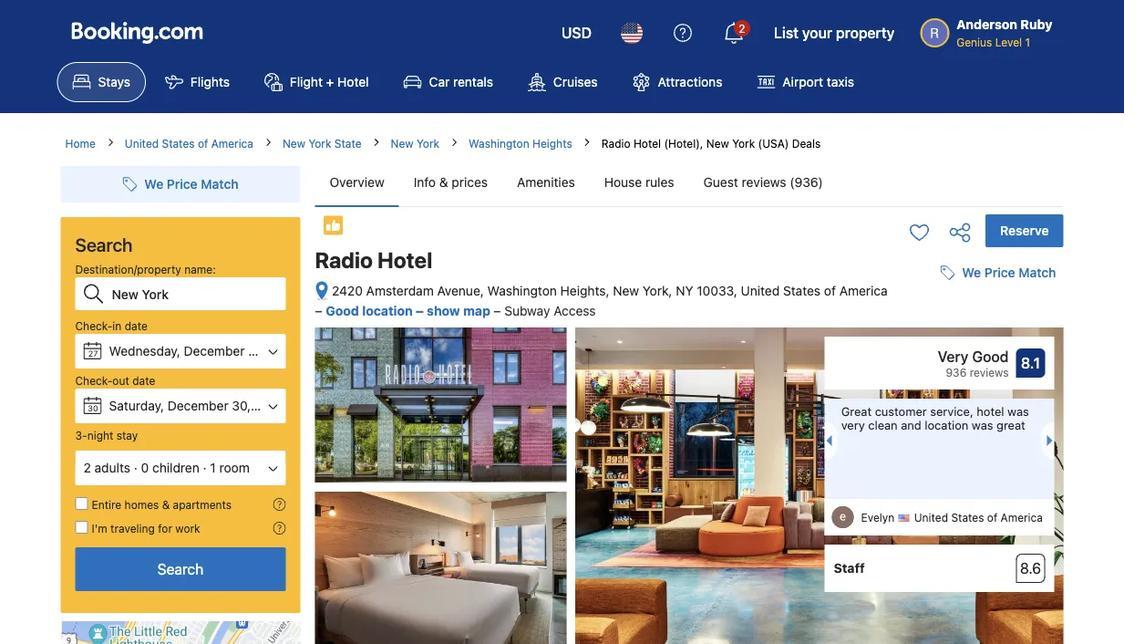 Task type: describe. For each thing, give the bounding box(es) containing it.
avenue,
[[438, 283, 484, 298]]

info
[[414, 175, 436, 190]]

we price match button inside search section
[[115, 168, 246, 201]]

stay
[[117, 429, 138, 442]]

1 vertical spatial united states of america
[[915, 511, 1044, 524]]

cruises link
[[513, 62, 614, 102]]

2 vertical spatial states
[[952, 511, 985, 524]]

prices
[[452, 175, 488, 190]]

property
[[837, 24, 895, 42]]

check-in date
[[75, 319, 148, 332]]

list
[[775, 24, 799, 42]]

0 vertical spatial reviews
[[742, 175, 787, 190]]

name:
[[185, 263, 216, 276]]

0 horizontal spatial america
[[211, 137, 254, 150]]

united states of america link
[[125, 135, 254, 151]]

amsterdam
[[366, 283, 434, 298]]

homes
[[125, 498, 159, 511]]

very good 936 reviews
[[938, 348, 1009, 379]]

price for the we price match dropdown button in the search section
[[167, 177, 198, 192]]

attractions link
[[617, 62, 738, 102]]

2 for 2
[[739, 22, 746, 35]]

1 horizontal spatial we price match button
[[934, 257, 1064, 289]]

great
[[842, 404, 872, 418]]

location inside great customer service, hotel was very clean and location was great
[[925, 419, 969, 432]]

0
[[141, 460, 149, 475]]

amenities link
[[503, 159, 590, 206]]

2 adults · 0 children · 1 room
[[83, 460, 250, 475]]

heights
[[533, 137, 573, 150]]

flight + hotel link
[[249, 62, 385, 102]]

destination/property name:
[[75, 263, 216, 276]]

rules
[[646, 175, 675, 190]]

entire
[[92, 498, 122, 511]]

new right the state
[[391, 137, 414, 150]]

usd
[[562, 24, 592, 42]]

1 · from the left
[[134, 460, 138, 475]]

ruby
[[1021, 17, 1053, 32]]

december for wednesday,
[[184, 343, 245, 359]]

10033,
[[697, 283, 738, 298]]

car rentals link
[[388, 62, 509, 102]]

rentals
[[453, 74, 493, 89]]

if you select this option, we'll show you popular business travel features like breakfast, wifi and free parking. image
[[273, 522, 286, 535]]

reviews inside very good 936 reviews
[[970, 366, 1009, 379]]

3 york from the left
[[733, 137, 756, 150]]

radio hotel (hotel), new york (usa) deals
[[602, 137, 821, 150]]

very
[[842, 419, 866, 432]]

we for the we price match dropdown button in the search section
[[145, 177, 164, 192]]

Where are you going? field
[[104, 277, 286, 310]]

adults
[[95, 460, 130, 475]]

guest reviews (936) link
[[689, 159, 838, 206]]

scored 8.1 element
[[1017, 349, 1046, 378]]

2 vertical spatial united
[[915, 511, 949, 524]]

0 horizontal spatial united
[[125, 137, 159, 150]]

2 · from the left
[[203, 460, 207, 475]]

taxis
[[827, 74, 855, 89]]

entire homes & apartments
[[92, 498, 232, 511]]

list your property link
[[764, 11, 906, 55]]

children
[[152, 460, 200, 475]]

great
[[997, 419, 1026, 432]]

+
[[326, 74, 334, 89]]

1 – from the left
[[315, 303, 323, 318]]

destination/property
[[75, 263, 181, 276]]

new york state link
[[283, 135, 362, 151]]

1 horizontal spatial was
[[1008, 404, 1030, 418]]

& inside search section
[[162, 498, 170, 511]]

cruises
[[554, 74, 598, 89]]

home
[[65, 137, 96, 150]]

service,
[[931, 404, 974, 418]]

great customer service, hotel was very clean and location was great
[[842, 404, 1030, 432]]

new inside 2420 amsterdam avenue, washington heights, new york, ny 10033, united states of america – good location – show map – subway access
[[613, 283, 640, 298]]

30,
[[232, 398, 251, 413]]

york,
[[643, 283, 673, 298]]

in
[[113, 319, 122, 332]]

0 vertical spatial &
[[440, 175, 449, 190]]

rated very good element
[[834, 346, 1009, 368]]

room
[[219, 460, 250, 475]]

hotel for radio hotel (hotel), new york (usa) deals
[[634, 137, 662, 150]]

check- for out
[[75, 374, 113, 387]]

i'm
[[92, 522, 107, 535]]

flights
[[191, 74, 230, 89]]

1 inside anderson ruby genius level 1
[[1026, 36, 1031, 48]]

good inside 2420 amsterdam avenue, washington heights, new york, ny 10033, united states of america – good location – show map – subway access
[[326, 303, 359, 318]]

guest reviews (936)
[[704, 175, 824, 190]]

radio for radio hotel
[[315, 247, 373, 273]]

for
[[158, 522, 172, 535]]

new york state
[[283, 137, 362, 150]]

genius
[[957, 36, 993, 48]]

washington inside "washington heights" link
[[469, 137, 530, 150]]

airport taxis link
[[742, 62, 870, 102]]

0 vertical spatial hotel
[[338, 74, 369, 89]]

house rules link
[[590, 159, 689, 206]]

reserve
[[1001, 223, 1050, 238]]

click to open map view image
[[315, 281, 329, 302]]

8.1
[[1022, 355, 1041, 372]]

2 for 2 adults · 0 children · 1 room
[[83, 460, 91, 475]]

search section
[[53, 151, 308, 644]]

evelyn
[[862, 511, 895, 524]]

match for the rightmost the we price match dropdown button
[[1019, 265, 1057, 280]]

of inside 2420 amsterdam avenue, washington heights, new york, ny 10033, united states of america – good location – show map – subway access
[[825, 283, 837, 298]]

state
[[335, 137, 362, 150]]

radio hotel
[[315, 247, 433, 273]]

we price match for the rightmost the we price match dropdown button
[[963, 265, 1057, 280]]

0 horizontal spatial was
[[972, 419, 994, 432]]

airport
[[783, 74, 824, 89]]

3-night stay
[[75, 429, 138, 442]]

stays link
[[57, 62, 146, 102]]

house
[[605, 175, 642, 190]]

car rentals
[[429, 74, 493, 89]]

overview
[[330, 175, 385, 190]]

york for new york state
[[309, 137, 332, 150]]

wednesday, december 27, 2023
[[109, 343, 300, 359]]

hotel
[[977, 404, 1005, 418]]

27,
[[248, 343, 265, 359]]

reserve button
[[986, 214, 1064, 247]]

list your property
[[775, 24, 895, 42]]

0 horizontal spatial united states of america
[[125, 137, 254, 150]]

york for new york
[[417, 137, 440, 150]]

(usa)
[[759, 137, 789, 150]]

saturday, december 30, 2023
[[109, 398, 285, 413]]

attractions
[[658, 74, 723, 89]]

car
[[429, 74, 450, 89]]



Task type: locate. For each thing, give the bounding box(es) containing it.
america up scored 8.6 element
[[1001, 511, 1044, 524]]

0 horizontal spatial 1
[[210, 460, 216, 475]]

0 horizontal spatial we price match button
[[115, 168, 246, 201]]

reviews
[[742, 175, 787, 190], [970, 366, 1009, 379]]

2 inside dropdown button
[[739, 22, 746, 35]]

radio up 2420
[[315, 247, 373, 273]]

location inside 2420 amsterdam avenue, washington heights, new york, ny 10033, united states of america – good location – show map – subway access
[[362, 303, 413, 318]]

washington up the prices on the left of page
[[469, 137, 530, 150]]

2 york from the left
[[417, 137, 440, 150]]

0 vertical spatial 2023
[[269, 343, 300, 359]]

states down flights link
[[162, 137, 195, 150]]

anderson ruby genius level 1
[[957, 17, 1053, 48]]

2 – from the left
[[416, 303, 424, 318]]

united right home link
[[125, 137, 159, 150]]

0 vertical spatial we price match
[[145, 177, 239, 192]]

deals
[[793, 137, 821, 150]]

match
[[201, 177, 239, 192], [1019, 265, 1057, 280]]

0 horizontal spatial location
[[362, 303, 413, 318]]

1 horizontal spatial states
[[784, 283, 821, 298]]

2 horizontal spatial york
[[733, 137, 756, 150]]

scored 8.6 element
[[1017, 554, 1046, 583]]

1 horizontal spatial price
[[985, 265, 1016, 280]]

1 vertical spatial december
[[168, 398, 229, 413]]

december for saturday,
[[168, 398, 229, 413]]

1 horizontal spatial good
[[973, 348, 1009, 366]]

i'm traveling for work
[[92, 522, 200, 535]]

we'll show you stays where you can have the entire place to yourself image
[[273, 498, 286, 511], [273, 498, 286, 511]]

good inside very good 936 reviews
[[973, 348, 1009, 366]]

united right 10033,
[[741, 283, 780, 298]]

1 horizontal spatial york
[[417, 137, 440, 150]]

location
[[362, 303, 413, 318], [925, 419, 969, 432]]

search down work
[[158, 561, 204, 578]]

december left 27,
[[184, 343, 245, 359]]

0 vertical spatial 1
[[1026, 36, 1031, 48]]

match inside search section
[[201, 177, 239, 192]]

1 vertical spatial hotel
[[634, 137, 662, 150]]

your account menu anderson ruby genius level 1 element
[[921, 8, 1061, 50]]

night
[[87, 429, 113, 442]]

home link
[[65, 135, 96, 151]]

staff
[[834, 561, 866, 576]]

we up very
[[963, 265, 982, 280]]

0 vertical spatial america
[[211, 137, 254, 150]]

1 vertical spatial of
[[825, 283, 837, 298]]

match down reserve button
[[1019, 265, 1057, 280]]

2 left list
[[739, 22, 746, 35]]

and
[[902, 419, 922, 432]]

1 horizontal spatial united states of america
[[915, 511, 1044, 524]]

0 horizontal spatial we price match
[[145, 177, 239, 192]]

– left the show
[[416, 303, 424, 318]]

out
[[113, 374, 129, 387]]

states inside 2420 amsterdam avenue, washington heights, new york, ny 10033, united states of america – good location – show map – subway access
[[784, 283, 821, 298]]

ny
[[676, 283, 694, 298]]

america down flights
[[211, 137, 254, 150]]

price inside search section
[[167, 177, 198, 192]]

1 vertical spatial price
[[985, 265, 1016, 280]]

1 vertical spatial match
[[1019, 265, 1057, 280]]

search inside button
[[158, 561, 204, 578]]

date right the 'in'
[[125, 319, 148, 332]]

flight
[[290, 74, 323, 89]]

search up destination/property
[[75, 234, 133, 255]]

1 horizontal spatial we price match
[[963, 265, 1057, 280]]

work
[[175, 522, 200, 535]]

0 vertical spatial of
[[198, 137, 208, 150]]

3 – from the left
[[494, 303, 501, 318]]

– down click to open map view image
[[315, 303, 323, 318]]

december left 30,
[[168, 398, 229, 413]]

we price match button down united states of america link
[[115, 168, 246, 201]]

0 horizontal spatial match
[[201, 177, 239, 192]]

america inside 2420 amsterdam avenue, washington heights, new york, ny 10033, united states of america – good location – show map – subway access
[[840, 283, 888, 298]]

1 vertical spatial 1
[[210, 460, 216, 475]]

check- for in
[[75, 319, 113, 332]]

york left the state
[[309, 137, 332, 150]]

york up info
[[417, 137, 440, 150]]

1 horizontal spatial america
[[840, 283, 888, 298]]

we price match for the we price match dropdown button in the search section
[[145, 177, 239, 192]]

united states of america down flights link
[[125, 137, 254, 150]]

0 vertical spatial good
[[326, 303, 359, 318]]

2 left adults on the bottom of page
[[83, 460, 91, 475]]

1 horizontal spatial &
[[440, 175, 449, 190]]

hotel right +
[[338, 74, 369, 89]]

info & prices link
[[399, 159, 503, 206]]

1 horizontal spatial 2
[[739, 22, 746, 35]]

0 vertical spatial we
[[145, 177, 164, 192]]

1 horizontal spatial hotel
[[378, 247, 433, 273]]

price down united states of america link
[[167, 177, 198, 192]]

customer
[[876, 404, 928, 418]]

2 vertical spatial america
[[1001, 511, 1044, 524]]

1 vertical spatial search
[[158, 561, 204, 578]]

check- up 27 at the bottom of the page
[[75, 319, 113, 332]]

0 vertical spatial states
[[162, 137, 195, 150]]

2 horizontal spatial of
[[988, 511, 998, 524]]

check-out date
[[75, 374, 155, 387]]

heights,
[[561, 283, 610, 298]]

0 horizontal spatial search
[[75, 234, 133, 255]]

0 horizontal spatial 2
[[83, 460, 91, 475]]

price for the rightmost the we price match dropdown button
[[985, 265, 1016, 280]]

1 vertical spatial check-
[[75, 374, 113, 387]]

radio up house
[[602, 137, 631, 150]]

0 vertical spatial date
[[125, 319, 148, 332]]

good
[[326, 303, 359, 318], [973, 348, 1009, 366]]

0 vertical spatial check-
[[75, 319, 113, 332]]

radio hotel (hotel), new york (usa) deals link
[[602, 137, 821, 150]]

1 left room
[[210, 460, 216, 475]]

2 horizontal spatial –
[[494, 303, 501, 318]]

match down united states of america link
[[201, 177, 239, 192]]

good location – show map button
[[326, 303, 494, 318]]

(936)
[[790, 175, 824, 190]]

1 check- from the top
[[75, 319, 113, 332]]

0 horizontal spatial we
[[145, 177, 164, 192]]

0 horizontal spatial price
[[167, 177, 198, 192]]

new right (hotel),
[[707, 137, 730, 150]]

1 right level
[[1026, 36, 1031, 48]]

1 horizontal spatial –
[[416, 303, 424, 318]]

2023 for wednesday, december 27, 2023
[[269, 343, 300, 359]]

next image
[[1048, 435, 1059, 446]]

valign  initial image
[[323, 214, 344, 236]]

booking.com image
[[72, 22, 203, 44]]

1 horizontal spatial united
[[741, 283, 780, 298]]

1 vertical spatial united
[[741, 283, 780, 298]]

0 horizontal spatial reviews
[[742, 175, 787, 190]]

united right evelyn in the bottom of the page
[[915, 511, 949, 524]]

we inside search section
[[145, 177, 164, 192]]

usd button
[[551, 11, 603, 55]]

· left 0
[[134, 460, 138, 475]]

america up rated very good element at bottom
[[840, 283, 888, 298]]

hotel
[[338, 74, 369, 89], [634, 137, 662, 150], [378, 247, 433, 273]]

states right 10033,
[[784, 283, 821, 298]]

· right children
[[203, 460, 207, 475]]

0 horizontal spatial states
[[162, 137, 195, 150]]

0 vertical spatial location
[[362, 303, 413, 318]]

0 horizontal spatial ·
[[134, 460, 138, 475]]

1 horizontal spatial reviews
[[970, 366, 1009, 379]]

2 inside button
[[83, 460, 91, 475]]

1 vertical spatial we
[[963, 265, 982, 280]]

2420 amsterdam avenue, washington heights, new york, ny 10033, united states of america – good location – show map – subway access
[[315, 283, 888, 318]]

saturday,
[[109, 398, 164, 413]]

match for the we price match dropdown button in the search section
[[201, 177, 239, 192]]

united states of america
[[125, 137, 254, 150], [915, 511, 1044, 524]]

2023
[[269, 343, 300, 359], [255, 398, 285, 413]]

0 vertical spatial united states of america
[[125, 137, 254, 150]]

0 vertical spatial december
[[184, 343, 245, 359]]

house rules
[[605, 175, 675, 190]]

1 horizontal spatial search
[[158, 561, 204, 578]]

& up the for
[[162, 498, 170, 511]]

we price match down reserve button
[[963, 265, 1057, 280]]

subway
[[505, 303, 551, 318]]

1 horizontal spatial of
[[825, 283, 837, 298]]

reviews down (usa) on the top right
[[742, 175, 787, 190]]

1 inside the 2 adults · 0 children · 1 room button
[[210, 460, 216, 475]]

1 horizontal spatial 1
[[1026, 36, 1031, 48]]

0 vertical spatial radio
[[602, 137, 631, 150]]

anderson
[[957, 17, 1018, 32]]

1 vertical spatial we price match button
[[934, 257, 1064, 289]]

states right evelyn in the bottom of the page
[[952, 511, 985, 524]]

if you select this option, we'll show you popular business travel features like breakfast, wifi and free parking. image
[[273, 522, 286, 535]]

good right very
[[973, 348, 1009, 366]]

previous image
[[822, 435, 832, 446]]

new left the state
[[283, 137, 306, 150]]

was up great
[[1008, 404, 1030, 418]]

1 horizontal spatial radio
[[602, 137, 631, 150]]

2 horizontal spatial states
[[952, 511, 985, 524]]

search button
[[75, 547, 286, 591]]

2023 right 30,
[[255, 398, 285, 413]]

0 horizontal spatial &
[[162, 498, 170, 511]]

reviews right "936"
[[970, 366, 1009, 379]]

date right out
[[132, 374, 155, 387]]

date for check-out date
[[132, 374, 155, 387]]

washington up subway
[[488, 283, 557, 298]]

0 horizontal spatial good
[[326, 303, 359, 318]]

price
[[167, 177, 198, 192], [985, 265, 1016, 280]]

good down 2420
[[326, 303, 359, 318]]

we price match button down reserve button
[[934, 257, 1064, 289]]

0 horizontal spatial york
[[309, 137, 332, 150]]

1
[[1026, 36, 1031, 48], [210, 460, 216, 475]]

flights link
[[150, 62, 245, 102]]

united inside 2420 amsterdam avenue, washington heights, new york, ny 10033, united states of america – good location – show map – subway access
[[741, 283, 780, 298]]

2 horizontal spatial hotel
[[634, 137, 662, 150]]

0 vertical spatial price
[[167, 177, 198, 192]]

december
[[184, 343, 245, 359], [168, 398, 229, 413]]

of
[[198, 137, 208, 150], [825, 283, 837, 298], [988, 511, 998, 524]]

we
[[145, 177, 164, 192], [963, 265, 982, 280]]

0 horizontal spatial –
[[315, 303, 323, 318]]

very
[[938, 348, 969, 366]]

2 check- from the top
[[75, 374, 113, 387]]

we for the rightmost the we price match dropdown button
[[963, 265, 982, 280]]

0 horizontal spatial hotel
[[338, 74, 369, 89]]

2 horizontal spatial america
[[1001, 511, 1044, 524]]

date for check-in date
[[125, 319, 148, 332]]

was down the "hotel"
[[972, 419, 994, 432]]

guest
[[704, 175, 739, 190]]

map
[[463, 303, 491, 318]]

clean
[[869, 419, 898, 432]]

price down reserve button
[[985, 265, 1016, 280]]

radio for radio hotel (hotel), new york (usa) deals
[[602, 137, 631, 150]]

access
[[554, 303, 596, 318]]

united states of america up scored 8.6 element
[[915, 511, 1044, 524]]

new
[[283, 137, 306, 150], [391, 137, 414, 150], [707, 137, 730, 150], [613, 283, 640, 298]]

1 vertical spatial reviews
[[970, 366, 1009, 379]]

1 vertical spatial radio
[[315, 247, 373, 273]]

states
[[162, 137, 195, 150], [784, 283, 821, 298], [952, 511, 985, 524]]

1 vertical spatial 2023
[[255, 398, 285, 413]]

washington inside 2420 amsterdam avenue, washington heights, new york, ny 10033, united states of america – good location – show map – subway access
[[488, 283, 557, 298]]

2 vertical spatial of
[[988, 511, 998, 524]]

we down united states of america link
[[145, 177, 164, 192]]

3-
[[75, 429, 87, 442]]

washington
[[469, 137, 530, 150], [488, 283, 557, 298]]

& right info
[[440, 175, 449, 190]]

1 vertical spatial date
[[132, 374, 155, 387]]

2 vertical spatial hotel
[[378, 247, 433, 273]]

america
[[211, 137, 254, 150], [840, 283, 888, 298], [1001, 511, 1044, 524]]

2
[[739, 22, 746, 35], [83, 460, 91, 475]]

1 vertical spatial location
[[925, 419, 969, 432]]

30
[[88, 403, 98, 413]]

1 vertical spatial states
[[784, 283, 821, 298]]

1 vertical spatial good
[[973, 348, 1009, 366]]

1 horizontal spatial match
[[1019, 265, 1057, 280]]

washington heights link
[[469, 135, 573, 151]]

hotel left (hotel),
[[634, 137, 662, 150]]

1 vertical spatial we price match
[[963, 265, 1057, 280]]

1 horizontal spatial location
[[925, 419, 969, 432]]

we price match down united states of america link
[[145, 177, 239, 192]]

2023 right 27,
[[269, 343, 300, 359]]

2023 for saturday, december 30, 2023
[[255, 398, 285, 413]]

0 vertical spatial we price match button
[[115, 168, 246, 201]]

location down service, on the bottom right of page
[[925, 419, 969, 432]]

amenities
[[517, 175, 575, 190]]

york left (usa) on the top right
[[733, 137, 756, 150]]

stays
[[98, 74, 130, 89]]

1 horizontal spatial ·
[[203, 460, 207, 475]]

flight + hotel
[[290, 74, 369, 89]]

1 york from the left
[[309, 137, 332, 150]]

1 vertical spatial america
[[840, 283, 888, 298]]

we price match inside search section
[[145, 177, 239, 192]]

new left york,
[[613, 283, 640, 298]]

2420
[[332, 283, 363, 298]]

date
[[125, 319, 148, 332], [132, 374, 155, 387]]

0 horizontal spatial radio
[[315, 247, 373, 273]]

0 vertical spatial match
[[201, 177, 239, 192]]

location down amsterdam
[[362, 303, 413, 318]]

check- down 27 at the bottom of the page
[[75, 374, 113, 387]]

we price match button
[[115, 168, 246, 201], [934, 257, 1064, 289]]

(hotel),
[[665, 137, 704, 150]]

0 vertical spatial washington
[[469, 137, 530, 150]]

apartments
[[173, 498, 232, 511]]

airport taxis
[[783, 74, 855, 89]]

8.6
[[1021, 560, 1042, 577]]

info & prices
[[414, 175, 488, 190]]

1 vertical spatial washington
[[488, 283, 557, 298]]

– right map
[[494, 303, 501, 318]]

1 vertical spatial 2
[[83, 460, 91, 475]]

0 horizontal spatial of
[[198, 137, 208, 150]]

show
[[427, 303, 460, 318]]

2 horizontal spatial united
[[915, 511, 949, 524]]

hotel for radio hotel
[[378, 247, 433, 273]]

hotel up amsterdam
[[378, 247, 433, 273]]



Task type: vqa. For each thing, say whether or not it's contained in the screenshot.
Type your destination search box at left top
no



